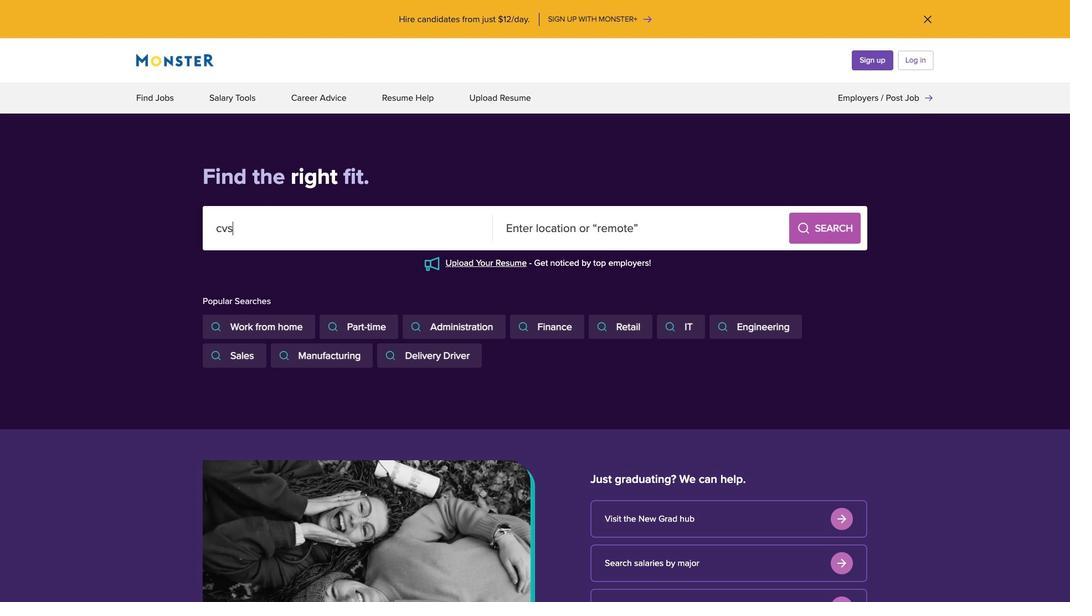 Task type: vqa. For each thing, say whether or not it's contained in the screenshot.
Monster image
yes



Task type: describe. For each thing, give the bounding box(es) containing it.
Search jobs, keywords, companies search field
[[203, 206, 493, 250]]

Enter location or "remote" search field
[[493, 206, 783, 250]]

monster image
[[136, 54, 214, 67]]



